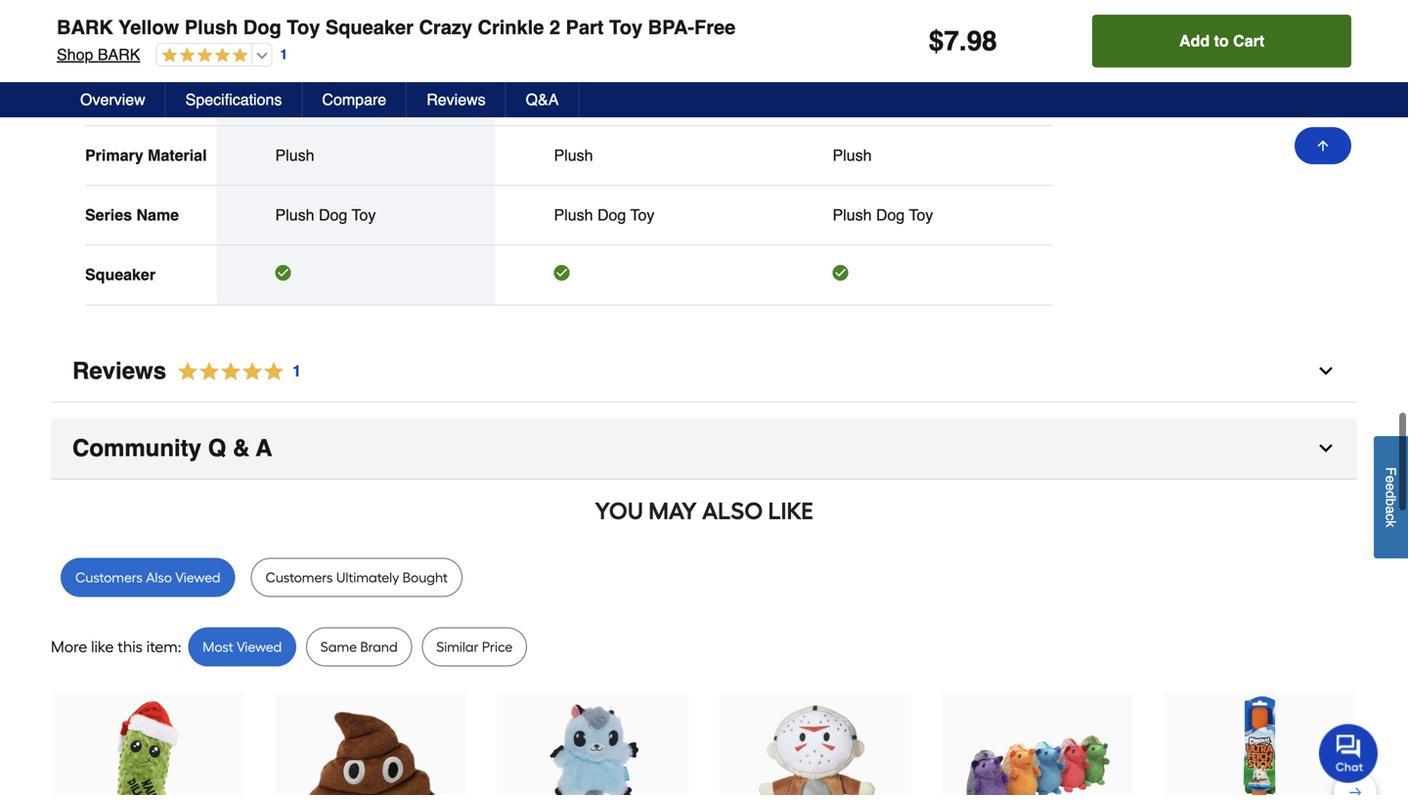 Task type: locate. For each thing, give the bounding box(es) containing it.
cell
[[833, 26, 994, 46], [275, 265, 437, 285], [554, 265, 716, 285], [833, 265, 994, 285]]

reviews
[[427, 90, 486, 109], [72, 357, 166, 384]]

chevron down image for community q & a
[[1317, 439, 1336, 458]]

0 horizontal spatial plush dog toy
[[275, 206, 376, 224]]

plush
[[185, 16, 238, 39], [275, 27, 315, 45], [554, 27, 593, 45], [275, 146, 315, 164], [554, 146, 593, 164], [833, 146, 872, 164], [275, 206, 315, 224], [554, 206, 593, 224], [833, 206, 872, 224]]

e up "b"
[[1384, 483, 1399, 491]]

1 vertical spatial also
[[146, 569, 172, 586]]

ultimately
[[336, 569, 399, 586]]

viewed right most at left
[[237, 639, 282, 655]]

1 horizontal spatial viewed
[[237, 639, 282, 655]]

1 vertical spatial 1
[[293, 362, 301, 380]]

1 horizontal spatial plush dog toy cell
[[554, 205, 716, 225]]

0 horizontal spatial plush dog toy cell
[[275, 205, 437, 225]]

5 stars image up the "specifications"
[[157, 47, 248, 65]]

1 horizontal spatial plush dog toy
[[554, 206, 655, 224]]

may
[[649, 497, 697, 525]]

bark
[[57, 16, 113, 39], [98, 45, 140, 64]]

1 horizontal spatial yes image
[[833, 265, 849, 281]]

chevron down image
[[1317, 361, 1336, 381], [1317, 439, 1336, 458]]

1 vertical spatial 5 stars image
[[166, 358, 302, 385]]

bark down yellow
[[98, 45, 140, 64]]

2 yes image from the left
[[833, 265, 849, 281]]

plush cell
[[275, 26, 437, 46], [554, 26, 716, 46], [275, 146, 437, 165], [554, 146, 716, 165], [833, 146, 994, 165]]

1 vertical spatial chevron down image
[[1317, 439, 1336, 458]]

customers ultimately bought
[[266, 569, 448, 586]]

material
[[148, 146, 207, 164]]

1 vertical spatial reviews
[[72, 357, 166, 384]]

reviews up community on the left of the page
[[72, 357, 166, 384]]

e
[[1384, 476, 1399, 483], [1384, 483, 1399, 491]]

dog cell down bark yellow plush dog toy squeaker crazy crinkle 2 part toy bpa-free
[[275, 86, 437, 106]]

yes image
[[554, 265, 570, 281]]

dog cell
[[275, 86, 437, 106], [554, 86, 716, 106]]

$ 7 . 98
[[929, 25, 998, 57]]

1 horizontal spatial reviews
[[427, 90, 486, 109]]

1 chevron down image from the top
[[1317, 361, 1336, 381]]

compare
[[322, 90, 387, 109]]

plush dog toy
[[275, 206, 376, 224], [554, 206, 655, 224], [833, 206, 934, 224]]

0 vertical spatial type
[[85, 27, 120, 45]]

multipet hedgehog pet toy - fun grunting sound - bright colors - promotes playtime image
[[962, 695, 1114, 795]]

2
[[550, 16, 561, 39]]

2 horizontal spatial plush dog toy cell
[[833, 205, 994, 225]]

1 vertical spatial viewed
[[237, 639, 282, 655]]

type
[[85, 27, 120, 45], [114, 86, 149, 105]]

1 customers from the left
[[75, 569, 143, 586]]

1 vertical spatial squeaker
[[85, 266, 156, 284]]

more
[[51, 638, 87, 656]]

0 horizontal spatial viewed
[[175, 569, 221, 586]]

bark up shop
[[57, 16, 113, 39]]

same
[[321, 639, 357, 655]]

e up d
[[1384, 476, 1399, 483]]

b
[[1384, 498, 1399, 506]]

5 stars image up & at the left
[[166, 358, 302, 385]]

0 horizontal spatial dog cell
[[275, 86, 437, 106]]

chuckit! chuck it ultra fetch stick rubber dog interactive fetch toy orange bpa-free image
[[1184, 695, 1337, 795]]

5 stars image
[[157, 47, 248, 65], [166, 358, 302, 385]]

community q & a
[[72, 435, 272, 462]]

similar
[[437, 639, 479, 655]]

chevron down image for reviews
[[1317, 361, 1336, 381]]

0 vertical spatial reviews
[[427, 90, 486, 109]]

0 vertical spatial 1
[[280, 47, 288, 62]]

squeaker up compare
[[326, 16, 414, 39]]

7
[[944, 25, 960, 57]]

like
[[768, 497, 814, 525]]

community
[[72, 435, 202, 462]]

2 plush dog toy cell from the left
[[554, 205, 716, 225]]

shop
[[57, 45, 93, 64]]

1 plush dog toy cell from the left
[[275, 205, 437, 225]]

chevron down image inside "community q & a" button
[[1317, 439, 1336, 458]]

bpa-
[[648, 16, 695, 39]]

compare button
[[303, 82, 407, 117]]

0 vertical spatial squeaker
[[326, 16, 414, 39]]

viewed
[[175, 569, 221, 586], [237, 639, 282, 655]]

squeaker
[[326, 16, 414, 39], [85, 266, 156, 284]]

toy
[[287, 16, 320, 39], [610, 16, 643, 39], [352, 206, 376, 224], [631, 206, 655, 224], [909, 206, 934, 224]]

0 horizontal spatial yes image
[[275, 265, 291, 281]]

1 e from the top
[[1384, 476, 1399, 483]]

also
[[702, 497, 763, 525], [146, 569, 172, 586]]

customers for customers ultimately bought
[[266, 569, 333, 586]]

cart
[[1234, 32, 1265, 50]]

warner brothers wb horror plush dog toy plush chew dog toy image
[[739, 695, 892, 795]]

viewed up : at the bottom left
[[175, 569, 221, 586]]

2 customers from the left
[[266, 569, 333, 586]]

2 horizontal spatial plush dog toy
[[833, 206, 934, 224]]

plush dog toy cell
[[275, 205, 437, 225], [554, 205, 716, 225], [833, 205, 994, 225]]

0 horizontal spatial customers
[[75, 569, 143, 586]]

f
[[1384, 467, 1399, 476]]

specifications
[[186, 90, 282, 109]]

similar price
[[437, 639, 513, 655]]

chat invite button image
[[1320, 723, 1379, 783]]

squeaker down series
[[85, 266, 156, 284]]

c
[[1384, 514, 1399, 521]]

0 vertical spatial also
[[702, 497, 763, 525]]

also up item
[[146, 569, 172, 586]]

0 horizontal spatial squeaker
[[85, 266, 156, 284]]

1
[[280, 47, 288, 62], [293, 362, 301, 380]]

3 plush dog toy from the left
[[833, 206, 934, 224]]

like
[[91, 638, 114, 656]]

1 horizontal spatial customers
[[266, 569, 333, 586]]

type up the shop bark at the top
[[85, 27, 120, 45]]

0 vertical spatial viewed
[[175, 569, 221, 586]]

customers also viewed
[[75, 569, 221, 586]]

type right pet
[[114, 86, 149, 105]]

yes image
[[275, 265, 291, 281], [833, 265, 849, 281]]

0 horizontal spatial 1
[[280, 47, 288, 62]]

1 horizontal spatial dog cell
[[554, 86, 716, 106]]

bark yellow plush dog toy squeaker crazy crinkle 2 part toy bpa-free
[[57, 16, 736, 39]]

0 horizontal spatial reviews
[[72, 357, 166, 384]]

customers
[[75, 569, 143, 586], [266, 569, 333, 586]]

reviews down crazy
[[427, 90, 486, 109]]

shop bark
[[57, 45, 140, 64]]

.
[[960, 25, 967, 57]]

dog
[[243, 16, 281, 39], [275, 86, 304, 105], [554, 86, 583, 105], [319, 206, 348, 224], [598, 206, 626, 224], [877, 206, 905, 224]]

add to cart
[[1180, 32, 1265, 50]]

98
[[967, 25, 998, 57]]

also left like
[[702, 497, 763, 525]]

customers left ultimately on the bottom of the page
[[266, 569, 333, 586]]

crinkle
[[478, 16, 544, 39]]

0 vertical spatial 5 stars image
[[157, 47, 248, 65]]

0 vertical spatial chevron down image
[[1317, 361, 1336, 381]]

overview button
[[61, 82, 166, 117]]

a
[[256, 435, 272, 462]]

q&a button
[[506, 82, 580, 117]]

2 chevron down image from the top
[[1317, 439, 1336, 458]]

customers for customers also viewed
[[75, 569, 143, 586]]

dog cell down the bpa-
[[554, 86, 716, 106]]

same brand
[[321, 639, 398, 655]]

customers up like
[[75, 569, 143, 586]]

arrow up image
[[1316, 138, 1331, 154]]

price
[[482, 639, 513, 655]]

item
[[146, 638, 178, 656]]

pet
[[85, 86, 109, 105]]



Task type: describe. For each thing, give the bounding box(es) containing it.
community q & a button
[[51, 418, 1358, 480]]

0 vertical spatial bark
[[57, 16, 113, 39]]

primary
[[85, 146, 143, 164]]

reviews button
[[407, 82, 506, 117]]

1 horizontal spatial 1
[[293, 362, 301, 380]]

series name
[[85, 206, 179, 224]]

f e e d b a c k button
[[1375, 436, 1409, 558]]

k
[[1384, 521, 1399, 527]]

2 plush dog toy from the left
[[554, 206, 655, 224]]

d
[[1384, 491, 1399, 498]]

5 stars image containing 1
[[166, 358, 302, 385]]

add
[[1180, 32, 1210, 50]]

$
[[929, 25, 944, 57]]

brand
[[360, 639, 398, 655]]

most
[[203, 639, 233, 655]]

petco holiday tails a pickled present with squeaker plush chew dog toy image
[[72, 695, 225, 795]]

to
[[1215, 32, 1229, 50]]

f e e d b a c k
[[1384, 467, 1399, 527]]

a
[[1384, 506, 1399, 514]]

2 dog cell from the left
[[554, 86, 716, 106]]

1 horizontal spatial squeaker
[[326, 16, 414, 39]]

bought
[[403, 569, 448, 586]]

q
[[208, 435, 226, 462]]

primary material
[[85, 146, 207, 164]]

series
[[85, 206, 132, 224]]

&
[[233, 435, 250, 462]]

overview
[[80, 90, 145, 109]]

name
[[136, 206, 179, 224]]

pet type
[[85, 86, 149, 105]]

you
[[595, 497, 644, 525]]

this
[[118, 638, 143, 656]]

1 vertical spatial bark
[[98, 45, 140, 64]]

:
[[178, 638, 181, 656]]

q&a
[[526, 90, 559, 109]]

more like this item :
[[51, 638, 181, 656]]

1 dog cell from the left
[[275, 86, 437, 106]]

3 plush dog toy cell from the left
[[833, 205, 994, 225]]

add to cart button
[[1093, 15, 1352, 68]]

0 horizontal spatial also
[[146, 569, 172, 586]]

bark blue plush dog toy | long hair | whip-n-flip tail | bpa-free | pet toys image
[[517, 695, 670, 795]]

you may also like
[[595, 497, 814, 525]]

1 vertical spatial type
[[114, 86, 149, 105]]

1 yes image from the left
[[275, 265, 291, 281]]

1 plush dog toy from the left
[[275, 206, 376, 224]]

part
[[566, 16, 604, 39]]

yellow
[[119, 16, 179, 39]]

reviews inside button
[[427, 90, 486, 109]]

most viewed
[[203, 639, 282, 655]]

specifications button
[[166, 82, 303, 117]]

free
[[695, 16, 736, 39]]

1 horizontal spatial also
[[702, 497, 763, 525]]

bark best of box brownie the happy poo plush brown bpa-free dog pet toy image
[[294, 695, 447, 795]]

crazy
[[419, 16, 472, 39]]

2 e from the top
[[1384, 483, 1399, 491]]



Task type: vqa. For each thing, say whether or not it's contained in the screenshot.
Viewed
yes



